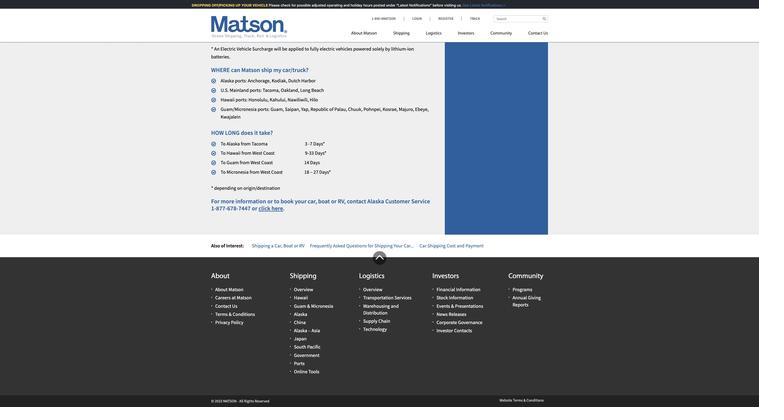Task type: describe. For each thing, give the bounding box(es) containing it.
& inside overview hawaii guam & micronesia alaska china alaska – asia japan south pacific government ports online tools
[[307, 303, 310, 309]]

1 vertical spatial conditions
[[527, 398, 544, 403]]

china link
[[294, 319, 306, 325]]

1 vertical spatial days*
[[315, 150, 327, 156]]

blue matson logo with ocean, shipping, truck, rail and logistics written beneath it. image
[[211, 16, 288, 38]]

republic
[[311, 106, 329, 112]]

information
[[236, 197, 266, 205]]

days
[[310, 159, 320, 166]]

7
[[310, 140, 313, 147]]

678-
[[228, 204, 239, 212]]

or left click
[[252, 204, 258, 212]]

more
[[221, 197, 235, 205]]

vehicles
[[336, 46, 353, 52]]

7447
[[239, 204, 251, 212]]

guam/micronesia ports: guam, saipan, yap, republic of palau, chuuk, pohnpei, kosrae, majuro, ebeye, kwajalein
[[221, 106, 429, 120]]

at
[[232, 295, 236, 301]]

about matson careers at matson contact us terms & conditions privacy policy
[[215, 286, 255, 325]]

programs annual giving reports
[[513, 286, 541, 308]]

mainland
[[230, 87, 249, 93]]

warehousing
[[364, 303, 390, 309]]

ports: for hawaii
[[236, 96, 248, 103]]

guam & micronesia link
[[294, 303, 334, 309]]

or left the rv
[[294, 243, 299, 249]]

& right website
[[524, 398, 526, 403]]

shipping inside top menu navigation
[[394, 31, 410, 36]]

boat
[[319, 197, 330, 205]]

electric
[[221, 46, 236, 52]]

ports: for alaska
[[235, 78, 247, 84]]

guam inside overview hawaii guam & micronesia alaska china alaska – asia japan south pacific government ports online tools
[[294, 303, 307, 309]]

from for alaska
[[241, 140, 251, 147]]

see latest notifications.> link
[[458, 3, 502, 7]]

or down origin/destination
[[268, 197, 273, 205]]

website
[[500, 398, 513, 403]]

0 horizontal spatial logistics
[[360, 273, 385, 280]]

online tools link
[[294, 368, 320, 375]]

matson up at
[[229, 286, 244, 293]]

backtop image
[[373, 251, 387, 265]]

surcharge
[[253, 46, 273, 52]]

chain
[[379, 318, 391, 324]]

us inside top menu navigation
[[544, 31, 549, 36]]

4matson
[[381, 16, 396, 21]]

investor contacts link
[[437, 327, 473, 334]]

877-
[[216, 204, 228, 212]]

shipping right car
[[428, 243, 446, 249]]

also
[[211, 243, 220, 249]]

to hawaii from west coast                               9-33 days*
[[221, 150, 327, 156]]

0 vertical spatial 7'h
[[307, 12, 314, 19]]

check
[[277, 3, 287, 7]]

will
[[274, 46, 282, 52]]

kodiak to tacoma up to 21'7″l x 6'11″w x 7'h $2,962.55
[[221, 22, 333, 28]]

distribution
[[364, 310, 388, 316]]

of inside guam/micronesia ports: guam, saipan, yap, republic of palau, chuuk, pohnpei, kosrae, majuro, ebeye, kwajalein
[[330, 106, 334, 112]]

0 vertical spatial days*
[[314, 140, 325, 147]]

to inside for more information or to book your car, boat or rv, contact alaska customer service 1-877-678-7447 or click here .
[[274, 197, 280, 205]]

to down vehicle
[[249, 12, 254, 19]]

book
[[281, 197, 294, 205]]

where can matson ship my car/truck?
[[211, 66, 309, 74]]

about for about matson
[[352, 31, 363, 36]]

overview for transportation
[[364, 286, 383, 293]]

& inside "about matson careers at matson contact us terms & conditions privacy policy"
[[229, 311, 232, 317]]

frequently asked questions for shipping your car... link
[[310, 243, 415, 249]]

from for guam
[[240, 159, 250, 166]]

hilo
[[310, 96, 318, 103]]

alaska ports: anchorage, kodiak, dutch harbor
[[221, 78, 316, 84]]

0 vertical spatial and
[[340, 3, 346, 7]]

contact inside top menu navigation
[[529, 31, 543, 36]]

please
[[265, 3, 276, 7]]

it
[[255, 129, 258, 137]]

about matson link for shipping link
[[352, 29, 386, 40]]

where
[[211, 66, 230, 74]]

beach
[[312, 87, 324, 93]]

about for about
[[211, 273, 230, 280]]

cost
[[447, 243, 456, 249]]

top menu navigation
[[352, 29, 549, 40]]

asia
[[312, 327, 320, 334]]

long
[[301, 87, 311, 93]]

west for hawaii
[[253, 150, 262, 156]]

pohnpei,
[[364, 106, 382, 112]]

yap,
[[302, 106, 310, 112]]

0 vertical spatial contact us link
[[521, 29, 549, 40]]

0 vertical spatial information
[[457, 286, 481, 293]]

kosrae,
[[383, 106, 398, 112]]

nawiliwili,
[[288, 96, 309, 103]]

18
[[305, 169, 310, 175]]

33
[[309, 150, 314, 156]]

your
[[295, 197, 307, 205]]

footer containing about
[[0, 251, 760, 407]]

transportation services link
[[364, 295, 412, 301]]

government
[[294, 352, 320, 358]]

terms inside "about matson careers at matson contact us terms & conditions privacy policy"
[[215, 311, 228, 317]]

0 horizontal spatial micronesia
[[227, 169, 249, 175]]

0 vertical spatial 21'7″l
[[266, 3, 279, 9]]

community link
[[483, 29, 521, 40]]

0 horizontal spatial harbor
[[234, 12, 248, 19]]

applied
[[289, 46, 304, 52]]

off/picking
[[208, 3, 231, 7]]

anchorage,
[[248, 78, 271, 84]]

notifications"
[[406, 3, 428, 7]]

0 horizontal spatial contact us link
[[215, 303, 238, 309]]

to for to micronesia from west coast                      18 – 27 days*
[[221, 169, 226, 175]]

ports
[[294, 360, 305, 366]]

1 horizontal spatial dutch
[[289, 78, 301, 84]]

rv,
[[338, 197, 346, 205]]

search image
[[543, 17, 547, 20]]

contact inside "about matson careers at matson contact us terms & conditions privacy policy"
[[215, 303, 231, 309]]

your
[[238, 3, 248, 7]]

matson up anchorage,
[[242, 66, 260, 74]]

batteries.
[[211, 54, 231, 60]]

by
[[386, 46, 391, 52]]

1 vertical spatial 21'7″l
[[272, 12, 285, 19]]

ports link
[[294, 360, 305, 366]]

from for micronesia
[[250, 169, 260, 175]]

supply
[[364, 318, 378, 324]]

alaska inside for more information or to book your car, boat or rv, contact alaska customer service 1-877-678-7447 or click here .
[[368, 197, 385, 205]]

alaska up china
[[294, 311, 308, 317]]

* depending
[[211, 185, 236, 191]]

alaska – asia link
[[294, 327, 320, 334]]

800-
[[375, 16, 382, 21]]

0 horizontal spatial of
[[221, 243, 225, 249]]

frequently
[[310, 243, 332, 249]]

shipping up backtop image
[[375, 243, 393, 249]]

hawaii for overview
[[294, 295, 308, 301]]

shipping a car, boat or rv link
[[252, 243, 305, 249]]

about for about matson careers at matson contact us terms & conditions privacy policy
[[215, 286, 228, 293]]

to micronesia from west coast                      18 – 27 days*
[[221, 169, 331, 175]]

dropping off/picking up your vehicle please check for possible adjusted operating and holiday hours posted under "latest notifications" before visiting us. see latest notifications.>
[[188, 3, 502, 7]]

logistics inside logistics link
[[426, 31, 442, 36]]

anchorage
[[221, 3, 243, 9]]

palau,
[[335, 106, 347, 112]]

overview link for logistics
[[364, 286, 383, 293]]

0 vertical spatial 6'11″w
[[283, 3, 297, 9]]

car/truck?
[[283, 66, 309, 74]]

2 vertical spatial days*
[[320, 169, 331, 175]]

on
[[237, 185, 243, 191]]

saipan,
[[285, 106, 301, 112]]

1 vertical spatial for
[[368, 243, 374, 249]]



Task type: locate. For each thing, give the bounding box(es) containing it.
community inside footer
[[509, 273, 544, 280]]

governance
[[459, 319, 483, 325]]

to inside * an electric vehicle surcharge will be applied to fully electric vehicles powered solely by lithium-ion batteries.
[[305, 46, 309, 52]]

matson inside top menu navigation
[[364, 31, 377, 36]]

1-877-678-7447 link
[[211, 204, 251, 212]]

1 horizontal spatial about matson link
[[352, 29, 386, 40]]

dutch up 'oakland,'
[[289, 78, 301, 84]]

harbor down your
[[234, 12, 248, 19]]

tacoma left up
[[241, 22, 257, 28]]

click
[[259, 204, 271, 212]]

1 vertical spatial 6'11″w
[[289, 12, 303, 19]]

0 vertical spatial contact
[[529, 31, 543, 36]]

None search field
[[494, 15, 549, 22]]

community inside community link
[[491, 31, 513, 36]]

be
[[282, 46, 288, 52]]

guam up alaska link
[[294, 303, 307, 309]]

alaska up japan link
[[294, 327, 308, 334]]

us.
[[453, 3, 458, 7]]

hawaii for to
[[227, 150, 241, 156]]

0 vertical spatial hawaii
[[221, 96, 235, 103]]

technology
[[364, 326, 387, 332]]

overview up transportation
[[364, 286, 383, 293]]

here
[[272, 204, 283, 212]]

can
[[231, 66, 240, 74]]

6'11″w down possible
[[289, 12, 303, 19]]

for right check
[[288, 3, 292, 7]]

1 horizontal spatial harbor
[[302, 78, 316, 84]]

ports: up honolulu,
[[250, 87, 262, 93]]

.
[[283, 204, 285, 212]]

0 horizontal spatial for
[[288, 3, 292, 7]]

0 horizontal spatial 1-
[[211, 204, 216, 212]]

payment
[[466, 243, 484, 249]]

and down transportation services link
[[391, 303, 399, 309]]

& inside financial information stock information events & presentations news releases corporate governance investor contacts
[[452, 303, 455, 309]]

1 horizontal spatial overview
[[364, 286, 383, 293]]

asked
[[333, 243, 346, 249]]

– left "asia"
[[309, 327, 311, 334]]

guam up on
[[227, 159, 239, 166]]

21'7″l down dutch harbor to tacoma 21'7″l x 6'11″w x 7'h $3,825.53
[[270, 22, 283, 28]]

0 vertical spatial us
[[544, 31, 549, 36]]

investors up financial
[[433, 273, 460, 280]]

1- down posted on the top
[[372, 16, 375, 21]]

1 vertical spatial –
[[309, 327, 311, 334]]

electric
[[320, 46, 335, 52]]

guam,
[[271, 106, 284, 112]]

tacoma down it
[[252, 140, 268, 147]]

2 to from the top
[[221, 150, 226, 156]]

matson down the 800-
[[364, 31, 377, 36]]

terms right website
[[514, 398, 523, 403]]

hawaii down u.s.
[[221, 96, 235, 103]]

0 vertical spatial 1-
[[372, 16, 375, 21]]

register link
[[430, 16, 462, 21]]

contact us
[[529, 31, 549, 36]]

or left the rv,
[[331, 197, 337, 205]]

all
[[240, 399, 244, 404]]

3 to from the top
[[221, 159, 226, 166]]

0 vertical spatial about matson link
[[352, 29, 386, 40]]

0 horizontal spatial about matson link
[[215, 286, 244, 293]]

0 vertical spatial logistics
[[426, 31, 442, 36]]

1 vertical spatial investors
[[433, 273, 460, 280]]

0 horizontal spatial overview
[[294, 286, 314, 293]]

1 overview link from the left
[[294, 286, 314, 293]]

dutch up the kodiak
[[221, 12, 233, 19]]

lithium-
[[392, 46, 408, 52]]

take?
[[259, 129, 273, 137]]

0 vertical spatial harbor
[[234, 12, 248, 19]]

2 vertical spatial about
[[215, 286, 228, 293]]

tacoma up up
[[255, 12, 271, 19]]

of left palau,
[[330, 106, 334, 112]]

section
[[438, 0, 555, 235]]

1- left more
[[211, 204, 216, 212]]

2 vertical spatial hawaii
[[294, 295, 308, 301]]

1 vertical spatial west
[[251, 159, 261, 166]]

privacy policy link
[[215, 319, 244, 325]]

0 horizontal spatial guam
[[227, 159, 239, 166]]

u.s.
[[221, 87, 229, 93]]

0 vertical spatial dutch
[[221, 12, 233, 19]]

overview link up the hawaii link
[[294, 286, 314, 293]]

about matson link up powered
[[352, 29, 386, 40]]

conditions inside "about matson careers at matson contact us terms & conditions privacy policy"
[[233, 311, 255, 317]]

privacy
[[215, 319, 230, 325]]

holiday
[[347, 3, 359, 7]]

2 vertical spatial and
[[391, 303, 399, 309]]

1 to from the top
[[221, 140, 226, 147]]

x
[[280, 3, 282, 9], [298, 3, 301, 9], [286, 12, 288, 19], [304, 12, 306, 19], [284, 22, 286, 28], [302, 22, 305, 28]]

contact us link down careers
[[215, 303, 238, 309]]

my
[[274, 66, 282, 74]]

tools
[[309, 368, 320, 375]]

alaska right contact
[[368, 197, 385, 205]]

0 horizontal spatial terms
[[215, 311, 228, 317]]

‐
[[238, 399, 239, 404]]

shipping up lithium-
[[394, 31, 410, 36]]

how long does it take?
[[211, 129, 273, 137]]

annual
[[513, 295, 528, 301]]

1 vertical spatial us
[[232, 303, 238, 309]]

1 vertical spatial logistics
[[360, 273, 385, 280]]

about inside "about matson careers at matson contact us terms & conditions privacy policy"
[[215, 286, 228, 293]]

1 vertical spatial community
[[509, 273, 544, 280]]

0 vertical spatial west
[[253, 150, 262, 156]]

1 horizontal spatial contact us link
[[521, 29, 549, 40]]

investors link
[[450, 29, 483, 40]]

1 horizontal spatial terms
[[514, 398, 523, 403]]

up
[[258, 22, 264, 28]]

and left 'holiday'
[[340, 3, 346, 7]]

7'h left $2,962.55
[[306, 22, 313, 28]]

1 horizontal spatial overview link
[[364, 286, 383, 293]]

7'h
[[307, 12, 314, 19], [306, 22, 313, 28]]

micronesia inside overview hawaii guam & micronesia alaska china alaska – asia japan south pacific government ports online tools
[[311, 303, 334, 309]]

contact down careers
[[215, 303, 231, 309]]

rv
[[300, 243, 305, 249]]

west for guam
[[251, 159, 261, 166]]

2 horizontal spatial and
[[457, 243, 465, 249]]

6'11″w down dutch harbor to tacoma 21'7″l x 6'11″w x 7'h $3,825.53
[[287, 22, 302, 28]]

1 vertical spatial of
[[221, 243, 225, 249]]

1 vertical spatial harbor
[[302, 78, 316, 84]]

and inside overview transportation services warehousing and distribution supply chain technology
[[391, 303, 399, 309]]

to left vehicle
[[244, 3, 248, 9]]

1 vertical spatial contact
[[215, 303, 231, 309]]

overview link for shipping
[[294, 286, 314, 293]]

to left the "."
[[274, 197, 280, 205]]

ports: down mainland
[[236, 96, 248, 103]]

shipping left a
[[252, 243, 270, 249]]

investors
[[458, 31, 475, 36], [433, 273, 460, 280]]

terms up the privacy
[[215, 311, 228, 317]]

operating
[[323, 3, 339, 7]]

days* right the 27
[[320, 169, 331, 175]]

shipping inside footer
[[290, 273, 317, 280]]

0 horizontal spatial overview link
[[294, 286, 314, 293]]

1 vertical spatial guam
[[294, 303, 307, 309]]

1 horizontal spatial micronesia
[[311, 303, 334, 309]]

hawaii down the long
[[227, 150, 241, 156]]

for more information or to book your car, boat or rv, contact alaska customer service 1-877-678-7447 or click here .
[[211, 197, 431, 212]]

1 vertical spatial about
[[211, 273, 230, 280]]

community
[[491, 31, 513, 36], [509, 273, 544, 280]]

about matson link
[[352, 29, 386, 40], [215, 286, 244, 293]]

0 horizontal spatial contact
[[215, 303, 231, 309]]

0 vertical spatial of
[[330, 106, 334, 112]]

up
[[232, 3, 237, 7]]

government link
[[294, 352, 320, 358]]

to for to alaska from tacoma                                      3 -7 days*
[[221, 140, 226, 147]]

powered
[[354, 46, 372, 52]]

about inside top menu navigation
[[352, 31, 363, 36]]

2 vertical spatial west
[[261, 169, 271, 175]]

overview link up transportation
[[364, 286, 383, 293]]

0 vertical spatial guam
[[227, 159, 239, 166]]

information up events & presentations link
[[449, 295, 474, 301]]

solely
[[373, 46, 385, 52]]

21'7″l
[[266, 3, 279, 9], [272, 12, 285, 19], [270, 22, 283, 28]]

origin/destination
[[244, 185, 280, 191]]

1 vertical spatial micronesia
[[311, 303, 334, 309]]

events & presentations link
[[437, 303, 484, 309]]

to for to hawaii from west coast                               9-33 days*
[[221, 150, 226, 156]]

posted
[[370, 3, 381, 7]]

hawaii inside overview hawaii guam & micronesia alaska china alaska – asia japan south pacific government ports online tools
[[294, 295, 308, 301]]

and right cost
[[457, 243, 465, 249]]

terms & conditions link
[[215, 311, 255, 317]]

also of interest:
[[211, 243, 244, 249]]

overview hawaii guam & micronesia alaska china alaska – asia japan south pacific government ports online tools
[[294, 286, 334, 375]]

1 horizontal spatial of
[[330, 106, 334, 112]]

west down coast in the top left of the page
[[261, 169, 271, 175]]

1 vertical spatial information
[[449, 295, 474, 301]]

1 horizontal spatial 1-
[[372, 16, 375, 21]]

days* right 7
[[314, 140, 325, 147]]

logistics down backtop image
[[360, 273, 385, 280]]

tacoma,
[[263, 87, 280, 93]]

investors inside investors link
[[458, 31, 475, 36]]

west left coast in the top left of the page
[[251, 159, 261, 166]]

Search search field
[[494, 15, 549, 22]]

hawaii up guam & micronesia link
[[294, 295, 308, 301]]

interest:
[[226, 243, 244, 249]]

to guam from west coast                                14 days
[[221, 159, 320, 166]]

about matson link for careers at matson link
[[215, 286, 244, 293]]

micronesia up on
[[227, 169, 249, 175]]

track
[[470, 16, 481, 21]]

financial information link
[[437, 286, 481, 293]]

of right also
[[221, 243, 225, 249]]

ports: down honolulu,
[[258, 106, 270, 112]]

1 horizontal spatial conditions
[[527, 398, 544, 403]]

overview up the hawaii link
[[294, 286, 314, 293]]

2 overview from the left
[[364, 286, 383, 293]]

logistics
[[426, 31, 442, 36], [360, 273, 385, 280]]

days* right 33
[[315, 150, 327, 156]]

1 overview from the left
[[294, 286, 314, 293]]

alaska
[[221, 78, 234, 84], [227, 140, 240, 147], [368, 197, 385, 205], [294, 311, 308, 317], [294, 327, 308, 334]]

us inside "about matson careers at matson contact us terms & conditions privacy policy"
[[232, 303, 238, 309]]

0 vertical spatial about
[[352, 31, 363, 36]]

21'7″l up kodiak to tacoma up to 21'7″l x 6'11″w x 7'h $2,962.55
[[272, 12, 285, 19]]

0 vertical spatial community
[[491, 31, 513, 36]]

us up terms & conditions link
[[232, 303, 238, 309]]

community up programs link
[[509, 273, 544, 280]]

investors down track link at the top right
[[458, 31, 475, 36]]

1 horizontal spatial guam
[[294, 303, 307, 309]]

investors inside footer
[[433, 273, 460, 280]]

from for hawaii
[[242, 150, 252, 156]]

1 vertical spatial dutch
[[289, 78, 301, 84]]

shipping up the hawaii link
[[290, 273, 317, 280]]

27
[[314, 169, 319, 175]]

stock information link
[[437, 295, 474, 301]]

micronesia up "asia"
[[311, 303, 334, 309]]

rights
[[244, 399, 254, 404]]

1 vertical spatial terms
[[514, 398, 523, 403]]

contact
[[529, 31, 543, 36], [215, 303, 231, 309]]

honolulu,
[[249, 96, 269, 103]]

4 to from the top
[[221, 169, 226, 175]]

& up news releases link
[[452, 303, 455, 309]]

1 vertical spatial 7'h
[[306, 22, 313, 28]]

south pacific link
[[294, 344, 321, 350]]

6'11″w left 8'h
[[283, 3, 297, 9]]

0 horizontal spatial dutch
[[221, 12, 233, 19]]

& up privacy policy link
[[229, 311, 232, 317]]

information up stock information link
[[457, 286, 481, 293]]

ports: inside guam/micronesia ports: guam, saipan, yap, republic of palau, chuuk, pohnpei, kosrae, majuro, ebeye, kwajalein
[[258, 106, 270, 112]]

0 vertical spatial for
[[288, 3, 292, 7]]

login
[[413, 16, 422, 21]]

overview for hawaii
[[294, 286, 314, 293]]

* depending on origin/destination
[[211, 185, 280, 191]]

coast
[[262, 159, 273, 166]]

login link
[[404, 16, 430, 21]]

2 vertical spatial 21'7″l
[[270, 22, 283, 28]]

to for to guam from west coast                                14 days
[[221, 159, 226, 166]]

ports: for guam/micronesia
[[258, 106, 270, 112]]

about
[[352, 31, 363, 36], [211, 273, 230, 280], [215, 286, 228, 293]]

1 vertical spatial contact us link
[[215, 303, 238, 309]]

0 horizontal spatial us
[[232, 303, 238, 309]]

1 horizontal spatial contact
[[529, 31, 543, 36]]

1 horizontal spatial logistics
[[426, 31, 442, 36]]

1 horizontal spatial us
[[544, 31, 549, 36]]

1 horizontal spatial for
[[368, 243, 374, 249]]

alaska link
[[294, 311, 308, 317]]

west for micronesia
[[261, 169, 271, 175]]

chuuk,
[[348, 106, 363, 112]]

services
[[395, 295, 412, 301]]

car,
[[275, 243, 283, 249]]

1 horizontal spatial and
[[391, 303, 399, 309]]

1 vertical spatial about matson link
[[215, 286, 244, 293]]

alaska down the long
[[227, 140, 240, 147]]

& down the hawaii link
[[307, 303, 310, 309]]

contact us link down search icon
[[521, 29, 549, 40]]

logistics link
[[418, 29, 450, 40]]

ship
[[262, 66, 272, 74]]

overview inside overview transportation services warehousing and distribution supply chain technology
[[364, 286, 383, 293]]

tacoma left please
[[249, 3, 265, 9]]

1 vertical spatial hawaii
[[227, 150, 241, 156]]

west up coast in the top left of the page
[[253, 150, 262, 156]]

community down search search box
[[491, 31, 513, 36]]

0 vertical spatial conditions
[[233, 311, 255, 317]]

7'h down 8'h
[[307, 12, 314, 19]]

0 horizontal spatial conditions
[[233, 311, 255, 317]]

boat
[[284, 243, 293, 249]]

about matson link up careers at matson link
[[215, 286, 244, 293]]

alaska up u.s.
[[221, 78, 234, 84]]

1- inside for more information or to book your car, boat or rv, contact alaska customer service 1-877-678-7447 or click here .
[[211, 204, 216, 212]]

1 vertical spatial 1-
[[211, 204, 216, 212]]

register
[[439, 16, 454, 21]]

2 vertical spatial 6'11″w
[[287, 22, 302, 28]]

contact us link
[[521, 29, 549, 40], [215, 303, 238, 309]]

– inside overview hawaii guam & micronesia alaska china alaska – asia japan south pacific government ports online tools
[[309, 327, 311, 334]]

0 horizontal spatial and
[[340, 3, 346, 7]]

to right up
[[265, 22, 269, 28]]

to left fully
[[305, 46, 309, 52]]

0 vertical spatial terms
[[215, 311, 228, 317]]

0 vertical spatial micronesia
[[227, 169, 249, 175]]

footer
[[0, 251, 760, 407]]

to right the kodiak
[[236, 22, 240, 28]]

hawaii ports: honolulu, kahului, nawiliwili, hilo
[[221, 96, 318, 103]]

hours
[[360, 3, 369, 7]]

harbor up long
[[302, 78, 316, 84]]

contact down search search box
[[529, 31, 543, 36]]

– right 18
[[310, 169, 313, 175]]

us down search icon
[[544, 31, 549, 36]]

0 vertical spatial investors
[[458, 31, 475, 36]]

1-
[[372, 16, 375, 21], [211, 204, 216, 212]]

matson right at
[[237, 295, 252, 301]]

technology link
[[364, 326, 387, 332]]

website terms & conditions
[[500, 398, 544, 403]]

21'7″l up dutch harbor to tacoma 21'7″l x 6'11″w x 7'h $3,825.53
[[266, 3, 279, 9]]

for right questions
[[368, 243, 374, 249]]

0 vertical spatial –
[[310, 169, 313, 175]]

1 vertical spatial and
[[457, 243, 465, 249]]

vehicle
[[249, 3, 264, 7]]

adjusted
[[308, 3, 322, 7]]

overview inside overview hawaii guam & micronesia alaska china alaska – asia japan south pacific government ports online tools
[[294, 286, 314, 293]]

logistics down the register link
[[426, 31, 442, 36]]

2 overview link from the left
[[364, 286, 383, 293]]

ports: up mainland
[[235, 78, 247, 84]]

programs
[[513, 286, 533, 293]]



Task type: vqa. For each thing, say whether or not it's contained in the screenshot.
Guam/Micronesia ports: Guam, Saipan, Yap, Republic of Palau, Chuuk, Pohnpei, Kosrae, Majuro, Ebeye, Kwajalein
yes



